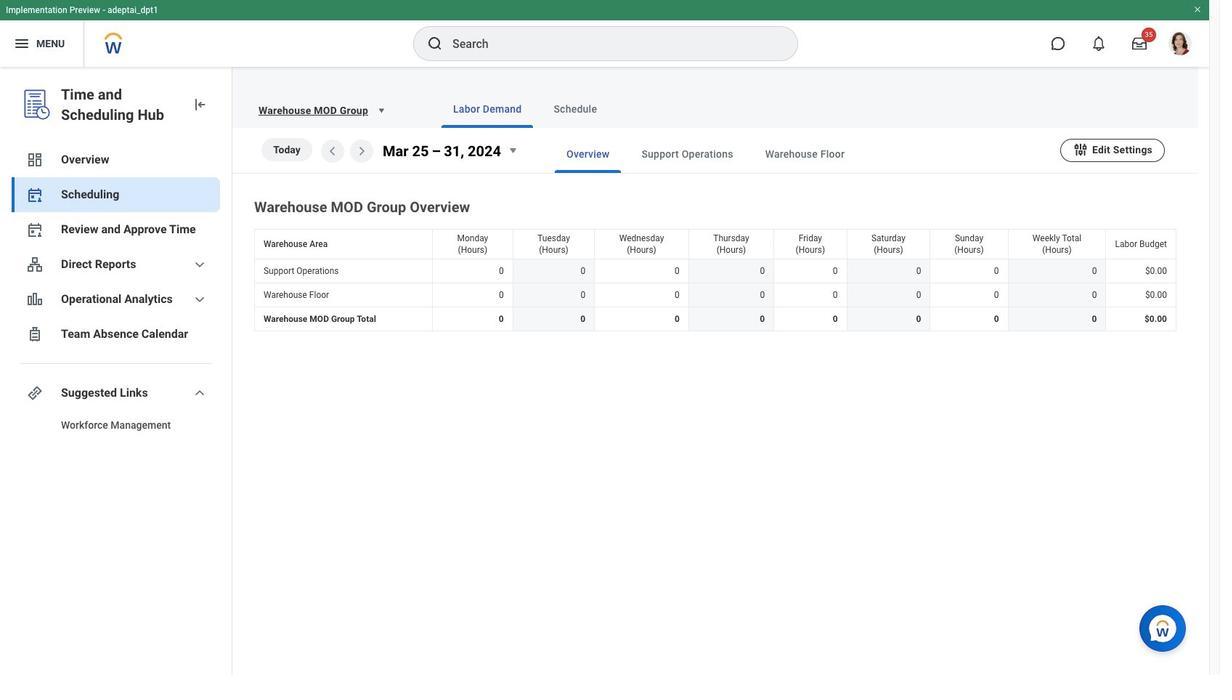 Task type: locate. For each thing, give the bounding box(es) containing it.
chevron down small image
[[191, 256, 209, 273], [191, 291, 209, 308]]

chevron down small image for chart icon
[[191, 291, 209, 308]]

1 horizontal spatial caret down small image
[[504, 142, 522, 159]]

view team image
[[26, 256, 44, 273]]

calendar user solid image
[[26, 186, 44, 203], [26, 221, 44, 238]]

calendar user solid image up view team icon
[[26, 221, 44, 238]]

0 vertical spatial calendar user solid image
[[26, 186, 44, 203]]

tab panel
[[233, 128, 1199, 334]]

0 vertical spatial tab list
[[413, 90, 1182, 128]]

2 calendar user solid image from the top
[[26, 221, 44, 238]]

configure image
[[1073, 141, 1089, 157]]

1 vertical spatial chevron down small image
[[191, 291, 209, 308]]

tab list
[[413, 90, 1182, 128], [526, 135, 1061, 173]]

chevron down small image
[[191, 384, 209, 402]]

1 vertical spatial calendar user solid image
[[26, 221, 44, 238]]

chart image
[[26, 291, 44, 308]]

2 chevron down small image from the top
[[191, 291, 209, 308]]

caret down small image
[[374, 103, 389, 118], [504, 142, 522, 159]]

0 vertical spatial chevron down small image
[[191, 256, 209, 273]]

time and scheduling hub element
[[61, 84, 179, 125]]

calendar user solid image down dashboard image
[[26, 186, 44, 203]]

0 horizontal spatial caret down small image
[[374, 103, 389, 118]]

dashboard image
[[26, 151, 44, 169]]

banner
[[0, 0, 1210, 67]]

1 chevron down small image from the top
[[191, 256, 209, 273]]

inbox large image
[[1133, 36, 1147, 51]]

close environment banner image
[[1194, 5, 1203, 14]]

navigation pane region
[[0, 67, 233, 675]]

transformation import image
[[191, 96, 209, 113]]



Task type: vqa. For each thing, say whether or not it's contained in the screenshot.
chevron down icon to the right
no



Task type: describe. For each thing, give the bounding box(es) containing it.
justify image
[[13, 35, 31, 52]]

profile logan mcneil image
[[1169, 32, 1192, 58]]

task timeoff image
[[26, 326, 44, 343]]

chevron left small image
[[324, 142, 342, 160]]

1 vertical spatial tab list
[[526, 135, 1061, 173]]

1 vertical spatial caret down small image
[[504, 142, 522, 159]]

link image
[[26, 384, 44, 402]]

chevron right small image
[[353, 142, 371, 160]]

Search Workday  search field
[[453, 28, 768, 60]]

chevron down small image for view team icon
[[191, 256, 209, 273]]

notifications large image
[[1092, 36, 1107, 51]]

search image
[[427, 35, 444, 52]]

0 vertical spatial caret down small image
[[374, 103, 389, 118]]

1 calendar user solid image from the top
[[26, 186, 44, 203]]



